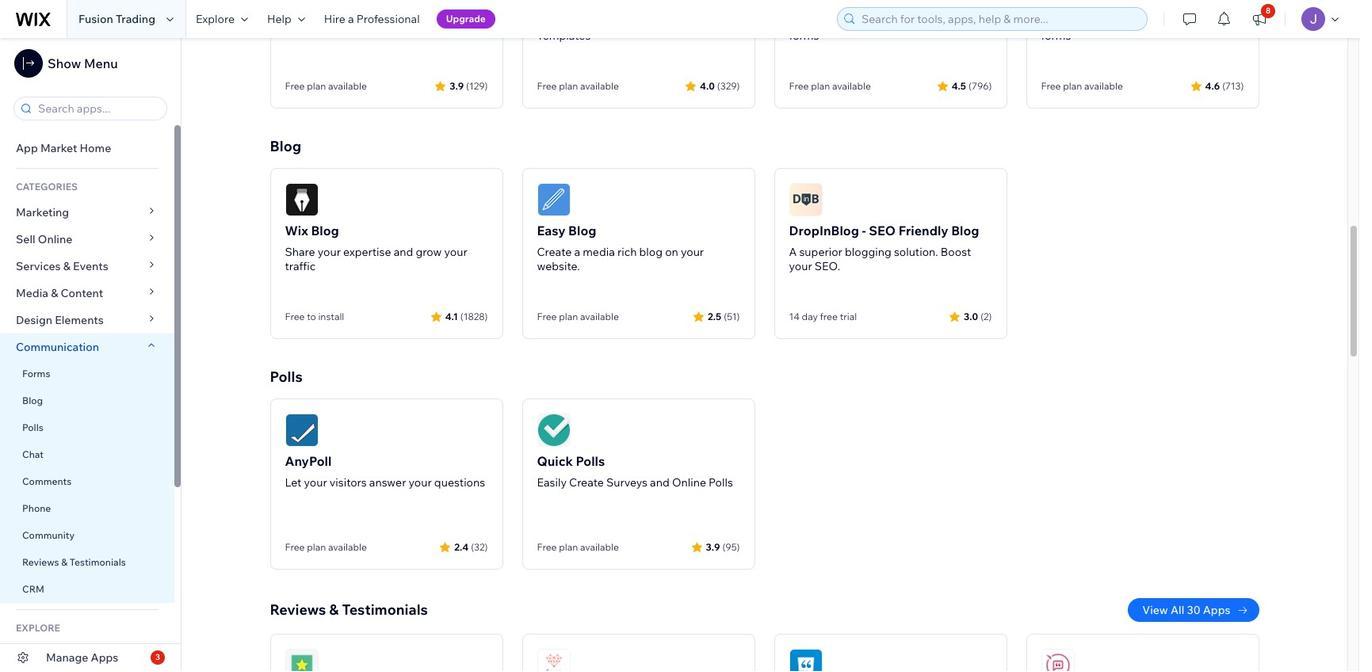 Task type: vqa. For each thing, say whether or not it's contained in the screenshot.
4.0
yes



Task type: describe. For each thing, give the bounding box(es) containing it.
email
[[1102, 14, 1130, 29]]

manage
[[46, 651, 88, 665]]

visitors
[[330, 476, 367, 490]]

0 vertical spatial a
[[348, 12, 354, 26]]

create inside quick polls easily create surveys and online polls
[[569, 476, 604, 490]]

4.0 (329)
[[700, 80, 740, 92]]

polls up the anypoll logo
[[270, 368, 303, 386]]

chat
[[22, 449, 44, 461]]

available for 3.9 (95)
[[580, 541, 619, 553]]

content
[[61, 286, 103, 300]]

available for 2.5 (51)
[[580, 311, 619, 323]]

and for blog
[[394, 245, 413, 259]]

4.5
[[952, 80, 966, 92]]

available for 3.9 (129)
[[328, 80, 367, 92]]

install
[[318, 311, 344, 323]]

view
[[1143, 603, 1168, 618]]

+
[[691, 14, 698, 29]]

marketing link
[[0, 199, 174, 226]]

& inside contact us, email sign up & registration forms
[[1173, 14, 1180, 29]]

show menu
[[48, 55, 118, 71]]

media & content
[[16, 286, 103, 300]]

help button
[[258, 0, 315, 38]]

comments
[[22, 476, 71, 488]]

2.5 (51)
[[708, 310, 740, 322]]

collect
[[789, 14, 826, 29]]

30
[[1187, 603, 1201, 618]]

communication link
[[0, 334, 174, 361]]

free plan available for 4.6 (713)
[[1041, 80, 1123, 92]]

site
[[670, 14, 688, 29]]

customised
[[921, 14, 981, 29]]

Search apps... field
[[33, 98, 162, 120]]

dropinblog - seo friendly blog a superior blogging solution. boost your seo.
[[789, 223, 979, 273]]

available for 2.4 (32)
[[328, 541, 367, 553]]

services & events link
[[0, 253, 174, 280]]

14
[[789, 311, 800, 323]]

friendly
[[899, 223, 949, 239]]

home
[[80, 141, 111, 155]]

fera reviews logo image
[[537, 649, 570, 671]]

your right share
[[318, 245, 341, 259]]

easy blog create a media rich blog on your website.
[[537, 223, 704, 273]]

your inside add secure forms to your site + free templates
[[644, 14, 667, 29]]

forms link
[[0, 361, 174, 388]]

a inside easy blog create a media rich blog on your website.
[[574, 245, 580, 259]]

blogging
[[845, 245, 892, 259]]

website.
[[537, 259, 580, 273]]

design
[[16, 313, 52, 327]]

forms inside contact us, email sign up & registration forms
[[1041, 29, 1071, 43]]

polls up 3.9 (95)
[[709, 476, 733, 490]]

Search for tools, apps, help & more... field
[[857, 8, 1142, 30]]

view all 30 apps
[[1143, 603, 1231, 618]]

explore
[[196, 12, 235, 26]]

events
[[73, 259, 108, 273]]

3.9 for 3.9 (95)
[[706, 541, 720, 553]]

your right answer
[[409, 476, 432, 490]]

polls link
[[0, 415, 174, 442]]

4.1 (1828)
[[445, 310, 488, 322]]

free plan available for 3.9 (95)
[[537, 541, 619, 553]]

free for 4.5 (796)
[[789, 80, 809, 92]]

superior
[[799, 245, 843, 259]]

up
[[1157, 14, 1171, 29]]

(95)
[[723, 541, 740, 553]]

free for 3.9 (129)
[[285, 80, 305, 92]]

sell online link
[[0, 226, 174, 253]]

your inside dropinblog - seo friendly blog a superior blogging solution. boost your seo.
[[789, 259, 812, 273]]

quick polls easily create surveys and online polls
[[537, 453, 733, 490]]

show
[[48, 55, 81, 71]]

inffuse testimonials logo image
[[789, 649, 822, 671]]

community
[[22, 530, 75, 541]]

view all 30 apps link
[[1128, 599, 1259, 622]]

share
[[285, 245, 315, 259]]

3.9 (95)
[[706, 541, 740, 553]]

forms inside add secure forms to your site + free templates
[[598, 14, 628, 29]]

help
[[267, 12, 292, 26]]

market
[[40, 141, 77, 155]]

blog inside easy blog create a media rich blog on your website.
[[568, 223, 597, 239]]

comments link
[[0, 469, 174, 495]]

free to install
[[285, 311, 344, 323]]

reviews & testimonials inside sidebar element
[[22, 557, 126, 568]]

your inside easy blog create a media rich blog on your website.
[[681, 245, 704, 259]]

hire
[[324, 12, 346, 26]]

-
[[862, 223, 866, 239]]

phone link
[[0, 495, 174, 522]]

available for 4.5 (796)
[[832, 80, 871, 92]]

contact us, email sign up & registration forms
[[1041, 14, 1243, 43]]

sidebar element
[[0, 38, 182, 671]]

trial
[[840, 311, 857, 323]]

14 day free trial
[[789, 311, 857, 323]]

2.5
[[708, 310, 722, 322]]

quick
[[537, 453, 573, 469]]

app
[[16, 141, 38, 155]]

day
[[802, 311, 818, 323]]

fusion
[[78, 12, 113, 26]]

more
[[828, 14, 855, 29]]

4.6
[[1205, 80, 1220, 92]]

4.6 (713)
[[1205, 80, 1244, 92]]

(32)
[[471, 541, 488, 553]]

available for 4.6 (713)
[[1084, 80, 1123, 92]]

dropinblog - seo friendly blog logo image
[[789, 183, 822, 216]]

communication
[[16, 340, 102, 354]]

hire a professional link
[[315, 0, 429, 38]]

on
[[665, 245, 678, 259]]

polls right the quick
[[576, 453, 605, 469]]

expertise
[[343, 245, 391, 259]]

questions
[[434, 476, 485, 490]]

wix
[[285, 223, 308, 239]]

free for 3.9 (95)
[[537, 541, 557, 553]]



Task type: locate. For each thing, give the bounding box(es) containing it.
0 horizontal spatial online
[[38, 232, 72, 247]]

1 vertical spatial to
[[307, 311, 316, 323]]

3.9 for 3.9 (129)
[[450, 80, 464, 92]]

create down the easy
[[537, 245, 572, 259]]

blog inside wix blog share your expertise and grow your traffic
[[311, 223, 339, 239]]

blog inside sidebar element
[[22, 395, 43, 407]]

1 horizontal spatial apps
[[1203, 603, 1231, 618]]

free plan available down the hire
[[285, 80, 367, 92]]

app market home
[[16, 141, 111, 155]]

free for 2.5 (51)
[[537, 311, 557, 323]]

app market home link
[[0, 135, 174, 162]]

(713)
[[1223, 80, 1244, 92]]

explore
[[16, 622, 60, 634]]

& for services & events 'link'
[[63, 259, 70, 273]]

1 horizontal spatial 3.9
[[706, 541, 720, 553]]

2 horizontal spatial forms
[[1041, 29, 1071, 43]]

1 horizontal spatial reviews
[[270, 601, 326, 619]]

0 horizontal spatial to
[[307, 311, 316, 323]]

forms right "secure"
[[598, 14, 628, 29]]

free plan available down easily
[[537, 541, 619, 553]]

0 vertical spatial and
[[394, 245, 413, 259]]

phone
[[22, 503, 51, 514]]

blog link
[[0, 388, 174, 415]]

and
[[394, 245, 413, 259], [650, 476, 670, 490]]

8 button
[[1242, 0, 1277, 38]]

your left the site
[[644, 14, 667, 29]]

blog up the boost
[[951, 223, 979, 239]]

forms left us, on the right top
[[1041, 29, 1071, 43]]

0 horizontal spatial reviews & testimonials
[[22, 557, 126, 568]]

blog up wix blog logo at the top of page
[[270, 137, 302, 155]]

your left seo.
[[789, 259, 812, 273]]

0 horizontal spatial a
[[348, 12, 354, 26]]

(2)
[[981, 310, 992, 322]]

anypoll logo image
[[285, 414, 318, 447]]

plan for 4.6 (713)
[[1063, 80, 1082, 92]]

(329)
[[717, 80, 740, 92]]

all
[[1171, 603, 1185, 618]]

surveys
[[606, 476, 648, 490]]

a right the hire
[[348, 12, 354, 26]]

customer reviews logo image
[[285, 649, 318, 671]]

online inside quick polls easily create surveys and online polls
[[672, 476, 706, 490]]

your right 'on'
[[681, 245, 704, 259]]

reviews up the crm on the left bottom
[[22, 557, 59, 568]]

& for media & content link in the left top of the page
[[51, 286, 58, 300]]

seo.
[[815, 259, 841, 273]]

free down contact
[[1041, 80, 1061, 92]]

grow
[[416, 245, 442, 259]]

0 horizontal spatial apps
[[91, 651, 118, 665]]

0 horizontal spatial testimonials
[[70, 557, 126, 568]]

easily
[[537, 476, 567, 490]]

3.0
[[964, 310, 978, 322]]

free plan available for 4.5 (796)
[[789, 80, 871, 92]]

available for 4.0 (329)
[[580, 80, 619, 92]]

free for 4.6 (713)
[[1041, 80, 1061, 92]]

menu
[[84, 55, 118, 71]]

1 horizontal spatial forms
[[789, 29, 819, 43]]

hire a professional
[[324, 12, 420, 26]]

testimonials slider logo image
[[1041, 649, 1075, 671]]

wix blog share your expertise and grow your traffic
[[285, 223, 467, 273]]

categories
[[16, 181, 78, 193]]

free down help button
[[285, 80, 305, 92]]

free for 4.1 (1828)
[[285, 311, 305, 323]]

3
[[155, 652, 160, 663]]

testimonials inside sidebar element
[[70, 557, 126, 568]]

1 vertical spatial online
[[672, 476, 706, 490]]

us,
[[1085, 14, 1100, 29]]

3.9 left "(95)" at bottom right
[[706, 541, 720, 553]]

1 vertical spatial and
[[650, 476, 670, 490]]

1 vertical spatial create
[[569, 476, 604, 490]]

free left install
[[285, 311, 305, 323]]

0 vertical spatial reviews & testimonials
[[22, 557, 126, 568]]

add
[[537, 14, 559, 29]]

plan for 3.9 (95)
[[559, 541, 578, 553]]

free inside add secure forms to your site + free templates
[[700, 14, 723, 29]]

1 vertical spatial reviews & testimonials
[[270, 601, 428, 619]]

8
[[1266, 6, 1271, 16]]

3.9 left (129) in the left top of the page
[[450, 80, 464, 92]]

0 vertical spatial 3.9
[[450, 80, 464, 92]]

available down "surveys"
[[580, 541, 619, 553]]

services & events
[[16, 259, 108, 273]]

to inside add secure forms to your site + free templates
[[631, 14, 641, 29]]

and inside quick polls easily create surveys and online polls
[[650, 476, 670, 490]]

and inside wix blog share your expertise and grow your traffic
[[394, 245, 413, 259]]

plan for 2.4 (32)
[[307, 541, 326, 553]]

forms inside collect more entries with customised forms
[[789, 29, 819, 43]]

0 horizontal spatial forms
[[598, 14, 628, 29]]

apps right 30
[[1203, 603, 1231, 618]]

plan for 2.5 (51)
[[559, 311, 578, 323]]

0 vertical spatial online
[[38, 232, 72, 247]]

blog inside dropinblog - seo friendly blog a superior blogging solution. boost your seo.
[[951, 223, 979, 239]]

entries
[[858, 14, 894, 29]]

0 vertical spatial to
[[631, 14, 641, 29]]

4.0
[[700, 80, 715, 92]]

reviews up customer reviews logo
[[270, 601, 326, 619]]

create right easily
[[569, 476, 604, 490]]

0 horizontal spatial reviews
[[22, 557, 59, 568]]

available down the hire
[[328, 80, 367, 92]]

free plan available down website.
[[537, 311, 619, 323]]

0 vertical spatial testimonials
[[70, 557, 126, 568]]

and for polls
[[650, 476, 670, 490]]

to left install
[[307, 311, 316, 323]]

design elements link
[[0, 307, 174, 334]]

0 vertical spatial create
[[537, 245, 572, 259]]

manage apps
[[46, 651, 118, 665]]

easy blog logo image
[[537, 183, 570, 216]]

and right "surveys"
[[650, 476, 670, 490]]

blog right the "wix"
[[311, 223, 339, 239]]

online inside sidebar element
[[38, 232, 72, 247]]

add secure forms to your site + free templates
[[537, 14, 723, 43]]

available down templates
[[580, 80, 619, 92]]

free down 'let'
[[285, 541, 305, 553]]

upgrade button
[[437, 10, 495, 29]]

free down templates
[[537, 80, 557, 92]]

0 vertical spatial apps
[[1203, 603, 1231, 618]]

available
[[328, 80, 367, 92], [580, 80, 619, 92], [832, 80, 871, 92], [1084, 80, 1123, 92], [580, 311, 619, 323], [328, 541, 367, 553], [580, 541, 619, 553]]

1 horizontal spatial and
[[650, 476, 670, 490]]

0 vertical spatial reviews
[[22, 557, 59, 568]]

free right +
[[700, 14, 723, 29]]

4.5 (796)
[[952, 80, 992, 92]]

services
[[16, 259, 61, 273]]

wix blog logo image
[[285, 183, 318, 216]]

secure
[[561, 14, 596, 29]]

show menu button
[[14, 49, 118, 78]]

to left the site
[[631, 14, 641, 29]]

1 horizontal spatial a
[[574, 245, 580, 259]]

sell online
[[16, 232, 72, 247]]

0 horizontal spatial and
[[394, 245, 413, 259]]

anypoll let your visitors answer your questions
[[285, 453, 485, 490]]

available down us, on the right top
[[1084, 80, 1123, 92]]

free plan available for 2.5 (51)
[[537, 311, 619, 323]]

1 vertical spatial testimonials
[[342, 601, 428, 619]]

forms left more
[[789, 29, 819, 43]]

1 vertical spatial 3.9
[[706, 541, 720, 553]]

rich
[[617, 245, 637, 259]]

with
[[896, 14, 918, 29]]

free plan available down templates
[[537, 80, 619, 92]]

free plan available for 2.4 (32)
[[285, 541, 367, 553]]

blog
[[639, 245, 663, 259]]

free down collect at the right
[[789, 80, 809, 92]]

and left grow
[[394, 245, 413, 259]]

apps right manage
[[91, 651, 118, 665]]

forms
[[598, 14, 628, 29], [789, 29, 819, 43], [1041, 29, 1071, 43]]

polls up chat
[[22, 422, 43, 434]]

free plan available down us, on the right top
[[1041, 80, 1123, 92]]

quick polls logo image
[[537, 414, 570, 447]]

1 horizontal spatial reviews & testimonials
[[270, 601, 428, 619]]

free plan available down more
[[789, 80, 871, 92]]

online right "surveys"
[[672, 476, 706, 490]]

free for 2.4 (32)
[[285, 541, 305, 553]]

plan for 4.5 (796)
[[811, 80, 830, 92]]

(51)
[[724, 310, 740, 322]]

sell
[[16, 232, 35, 247]]

free plan available for 3.9 (129)
[[285, 80, 367, 92]]

plan for 3.9 (129)
[[307, 80, 326, 92]]

(129)
[[466, 80, 488, 92]]

create inside easy blog create a media rich blog on your website.
[[537, 245, 572, 259]]

1 horizontal spatial to
[[631, 14, 641, 29]]

free plan available down visitors
[[285, 541, 367, 553]]

1 horizontal spatial online
[[672, 476, 706, 490]]

free
[[700, 14, 723, 29], [285, 80, 305, 92], [537, 80, 557, 92], [789, 80, 809, 92], [1041, 80, 1061, 92], [285, 311, 305, 323], [537, 311, 557, 323], [285, 541, 305, 553], [537, 541, 557, 553]]

free down website.
[[537, 311, 557, 323]]

reviews & testimonials up customer reviews logo
[[270, 601, 428, 619]]

templates
[[537, 29, 591, 43]]

reviews inside sidebar element
[[22, 557, 59, 568]]

community link
[[0, 522, 174, 549]]

available down more
[[832, 80, 871, 92]]

elements
[[55, 313, 104, 327]]

online
[[38, 232, 72, 247], [672, 476, 706, 490]]

forms
[[22, 368, 50, 380]]

solution.
[[894, 245, 938, 259]]

free
[[820, 311, 838, 323]]

blog
[[270, 137, 302, 155], [311, 223, 339, 239], [568, 223, 597, 239], [951, 223, 979, 239], [22, 395, 43, 407]]

blog up media
[[568, 223, 597, 239]]

professional
[[357, 12, 420, 26]]

1 vertical spatial reviews
[[270, 601, 326, 619]]

apps inside sidebar element
[[91, 651, 118, 665]]

trading
[[116, 12, 155, 26]]

chat link
[[0, 442, 174, 469]]

your right 'let'
[[304, 476, 327, 490]]

& for "reviews & testimonials" link
[[61, 557, 67, 568]]

1 vertical spatial apps
[[91, 651, 118, 665]]

crm link
[[0, 576, 174, 603]]

2.4 (32)
[[454, 541, 488, 553]]

free plan available for 4.0 (329)
[[537, 80, 619, 92]]

polls inside polls link
[[22, 422, 43, 434]]

0 horizontal spatial 3.9
[[450, 80, 464, 92]]

your right grow
[[444, 245, 467, 259]]

& inside 'link'
[[63, 259, 70, 273]]

plan for 4.0 (329)
[[559, 80, 578, 92]]

seo
[[869, 223, 896, 239]]

fusion trading
[[78, 12, 155, 26]]

available down media
[[580, 311, 619, 323]]

1 horizontal spatial testimonials
[[342, 601, 428, 619]]

online up services & events
[[38, 232, 72, 247]]

free for 4.0 (329)
[[537, 80, 557, 92]]

a left media
[[574, 245, 580, 259]]

reviews & testimonials
[[22, 557, 126, 568], [270, 601, 428, 619]]

free down easily
[[537, 541, 557, 553]]

1 vertical spatial a
[[574, 245, 580, 259]]

your
[[644, 14, 667, 29], [318, 245, 341, 259], [444, 245, 467, 259], [681, 245, 704, 259], [789, 259, 812, 273], [304, 476, 327, 490], [409, 476, 432, 490]]

available down visitors
[[328, 541, 367, 553]]

traffic
[[285, 259, 316, 273]]

reviews & testimonials down community link on the left of the page
[[22, 557, 126, 568]]

blog down forms
[[22, 395, 43, 407]]

(796)
[[969, 80, 992, 92]]

easy
[[537, 223, 566, 239]]



